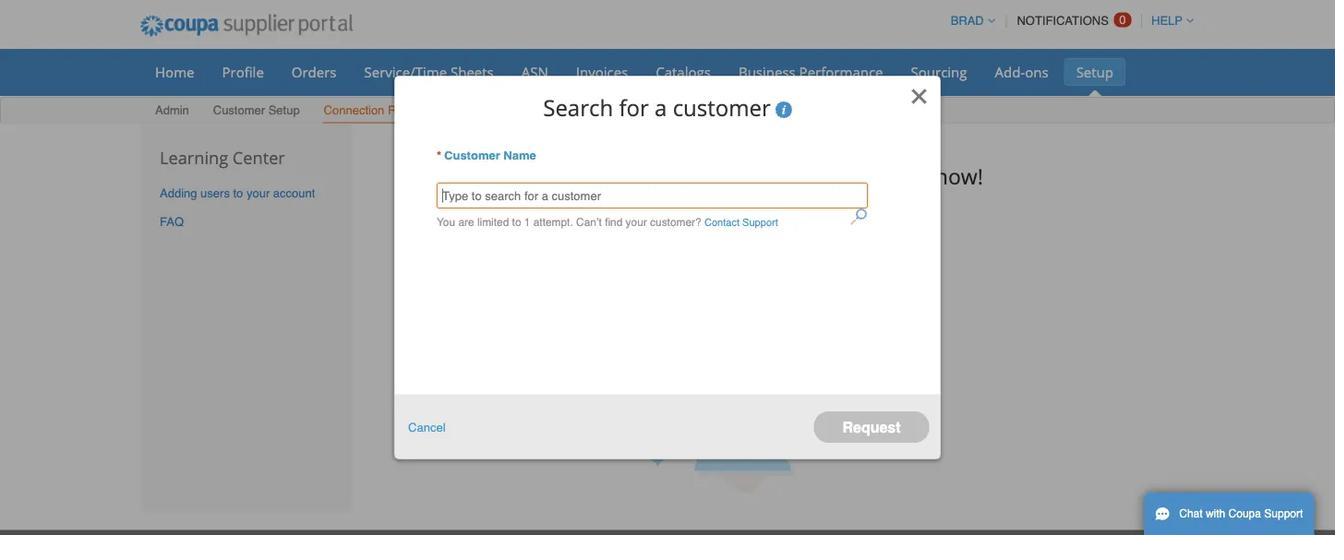 Task type: vqa. For each thing, say whether or not it's contained in the screenshot.
Add-
yes



Task type: describe. For each thing, give the bounding box(es) containing it.
a inside dialog
[[655, 93, 667, 123]]

chat
[[1179, 508, 1203, 521]]

search for a customer
[[543, 93, 771, 123]]

customer inside search for a customer dialog
[[673, 93, 771, 123]]

users
[[200, 186, 230, 200]]

2 horizontal spatial your
[[741, 162, 786, 191]]

ons
[[1025, 62, 1049, 81]]

catalogs link
[[644, 58, 723, 86]]

add-ons
[[995, 62, 1049, 81]]

customer setup link
[[212, 99, 301, 123]]

profile link
[[210, 58, 276, 86]]

your inside search for a customer dialog
[[626, 216, 647, 228]]

connection requests link
[[323, 99, 439, 123]]

limited
[[477, 216, 509, 228]]

sheets
[[451, 62, 494, 81]]

you are limited to 1 attempt. can't find your customer? contact support
[[437, 216, 778, 228]]

cancel
[[408, 421, 446, 434]]

asn
[[521, 62, 548, 81]]

close image
[[910, 87, 929, 106]]

name
[[504, 149, 536, 162]]

admin link
[[154, 99, 190, 123]]

center
[[233, 146, 285, 169]]

setup inside setup link
[[1076, 62, 1113, 81]]

*
[[437, 149, 441, 162]]

support inside you are limited to 1 attempt. can't find your customer? contact support
[[742, 217, 778, 228]]

sourcing link
[[899, 58, 979, 86]]

0 horizontal spatial to
[[233, 186, 243, 200]]

account
[[273, 186, 315, 200]]

add-
[[995, 62, 1025, 81]]

0 horizontal spatial customer
[[213, 103, 265, 117]]

chat with coupa support button
[[1144, 493, 1314, 536]]

invoices link
[[564, 58, 640, 86]]

you
[[437, 216, 455, 228]]

invoices
[[576, 62, 628, 81]]

coupa
[[1229, 508, 1261, 521]]

connection requests
[[324, 103, 438, 117]]

search for search for a customer
[[543, 93, 613, 123]]

customer setup
[[213, 103, 300, 117]]

support inside button
[[1264, 508, 1303, 521]]

customer?
[[650, 216, 701, 228]]

orders link
[[280, 58, 349, 86]]

service/time
[[364, 62, 447, 81]]

learning center
[[160, 146, 285, 169]]

to for connection
[[715, 162, 735, 191]]

business
[[739, 62, 796, 81]]

request button
[[814, 412, 929, 443]]

sourcing
[[911, 62, 967, 81]]

find
[[605, 216, 623, 228]]

asn link
[[509, 58, 560, 86]]



Task type: locate. For each thing, give the bounding box(es) containing it.
0 vertical spatial request
[[496, 162, 577, 191]]

1 horizontal spatial request
[[842, 419, 901, 436]]

search
[[543, 93, 613, 123], [715, 231, 764, 248]]

connection
[[324, 103, 384, 117]]

a
[[655, 93, 667, 123], [582, 162, 594, 191]]

0 vertical spatial setup
[[1076, 62, 1113, 81]]

chat with coupa support
[[1179, 508, 1303, 521]]

request for request
[[842, 419, 901, 436]]

your right find
[[626, 216, 647, 228]]

customer
[[673, 93, 771, 123], [836, 162, 930, 191]]

add-ons link
[[983, 58, 1061, 86]]

admin
[[155, 103, 189, 117]]

* customer name
[[437, 149, 536, 162]]

request inside "button"
[[842, 419, 901, 436]]

now!
[[935, 162, 983, 191]]

1 horizontal spatial a
[[655, 93, 667, 123]]

0 horizontal spatial your
[[246, 186, 270, 200]]

customer down catalogs link
[[673, 93, 771, 123]]

connection
[[599, 162, 709, 191]]

support right contact on the top of the page
[[742, 217, 778, 228]]

1 horizontal spatial customer
[[836, 162, 930, 191]]

request
[[496, 162, 577, 191], [842, 419, 901, 436]]

your left first
[[741, 162, 786, 191]]

are
[[458, 216, 474, 228]]

contact support button
[[704, 213, 778, 232]]

request a connection to your first customer now!
[[496, 162, 983, 191]]

to right users
[[233, 186, 243, 200]]

business performance
[[739, 62, 883, 81]]

search button
[[682, 224, 797, 256]]

catalogs
[[656, 62, 711, 81]]

1 vertical spatial search
[[715, 231, 764, 248]]

setup right ons
[[1076, 62, 1113, 81]]

customer right *
[[444, 149, 500, 162]]

0 vertical spatial search
[[543, 93, 613, 123]]

1 vertical spatial customer
[[836, 162, 930, 191]]

customer
[[213, 103, 265, 117], [444, 149, 500, 162]]

search inside dialog
[[543, 93, 613, 123]]

orders
[[292, 62, 337, 81]]

1 vertical spatial customer
[[444, 149, 500, 162]]

0 vertical spatial support
[[742, 217, 778, 228]]

cancel button
[[408, 418, 446, 437]]

0 vertical spatial customer
[[213, 103, 265, 117]]

search down invoices link
[[543, 93, 613, 123]]

0 horizontal spatial support
[[742, 217, 778, 228]]

home
[[155, 62, 194, 81]]

to left 1
[[512, 216, 521, 228]]

faq link
[[160, 215, 184, 229]]

1 horizontal spatial your
[[626, 216, 647, 228]]

profile
[[222, 62, 264, 81]]

0 horizontal spatial request
[[496, 162, 577, 191]]

1 vertical spatial setup
[[268, 103, 300, 117]]

service/time sheets link
[[352, 58, 506, 86]]

0 vertical spatial customer
[[673, 93, 771, 123]]

to
[[715, 162, 735, 191], [233, 186, 243, 200], [512, 216, 521, 228]]

1 vertical spatial support
[[1264, 508, 1303, 521]]

service/time sheets
[[364, 62, 494, 81]]

search down contact on the top of the page
[[715, 231, 764, 248]]

0 horizontal spatial a
[[582, 162, 594, 191]]

search for a customer dialog
[[395, 76, 940, 459]]

search inside button
[[715, 231, 764, 248]]

search for search
[[715, 231, 764, 248]]

for
[[619, 93, 649, 123]]

1 horizontal spatial search
[[715, 231, 764, 248]]

setup down orders link
[[268, 103, 300, 117]]

can't
[[576, 216, 602, 228]]

1 vertical spatial a
[[582, 162, 594, 191]]

customer right first
[[836, 162, 930, 191]]

contact
[[704, 217, 740, 228]]

1 horizontal spatial support
[[1264, 508, 1303, 521]]

setup link
[[1064, 58, 1125, 86]]

coupa supplier portal image
[[127, 3, 365, 49]]

adding users to your account
[[160, 186, 315, 200]]

0 horizontal spatial search
[[543, 93, 613, 123]]

learning
[[160, 146, 228, 169]]

1 horizontal spatial setup
[[1076, 62, 1113, 81]]

1 horizontal spatial customer
[[444, 149, 500, 162]]

support right coupa
[[1264, 508, 1303, 521]]

1
[[524, 216, 530, 228]]

setup inside customer setup link
[[268, 103, 300, 117]]

Type to search for a customer text field
[[437, 183, 868, 209]]

to inside search for a customer dialog
[[512, 216, 521, 228]]

customer inside dialog
[[444, 149, 500, 162]]

0 vertical spatial a
[[655, 93, 667, 123]]

first
[[791, 162, 830, 191]]

attempt.
[[533, 216, 573, 228]]

a up the can't
[[582, 162, 594, 191]]

request for request a connection to your first customer now!
[[496, 162, 577, 191]]

faq
[[160, 215, 184, 229]]

performance
[[799, 62, 883, 81]]

adding users to your account link
[[160, 186, 315, 200]]

your
[[741, 162, 786, 191], [246, 186, 270, 200], [626, 216, 647, 228]]

business performance link
[[727, 58, 895, 86]]

home link
[[143, 58, 206, 86]]

to for limited
[[512, 216, 521, 228]]

1 horizontal spatial to
[[512, 216, 521, 228]]

your down center on the left top of page
[[246, 186, 270, 200]]

2 horizontal spatial to
[[715, 162, 735, 191]]

with
[[1206, 508, 1225, 521]]

adding
[[160, 186, 197, 200]]

to up contact on the top of the page
[[715, 162, 735, 191]]

setup
[[1076, 62, 1113, 81], [268, 103, 300, 117]]

0 horizontal spatial customer
[[673, 93, 771, 123]]

support
[[742, 217, 778, 228], [1264, 508, 1303, 521]]

1 vertical spatial request
[[842, 419, 901, 436]]

customer down profile "link"
[[213, 103, 265, 117]]

a right the for
[[655, 93, 667, 123]]

requests
[[388, 103, 438, 117]]

0 horizontal spatial setup
[[268, 103, 300, 117]]



